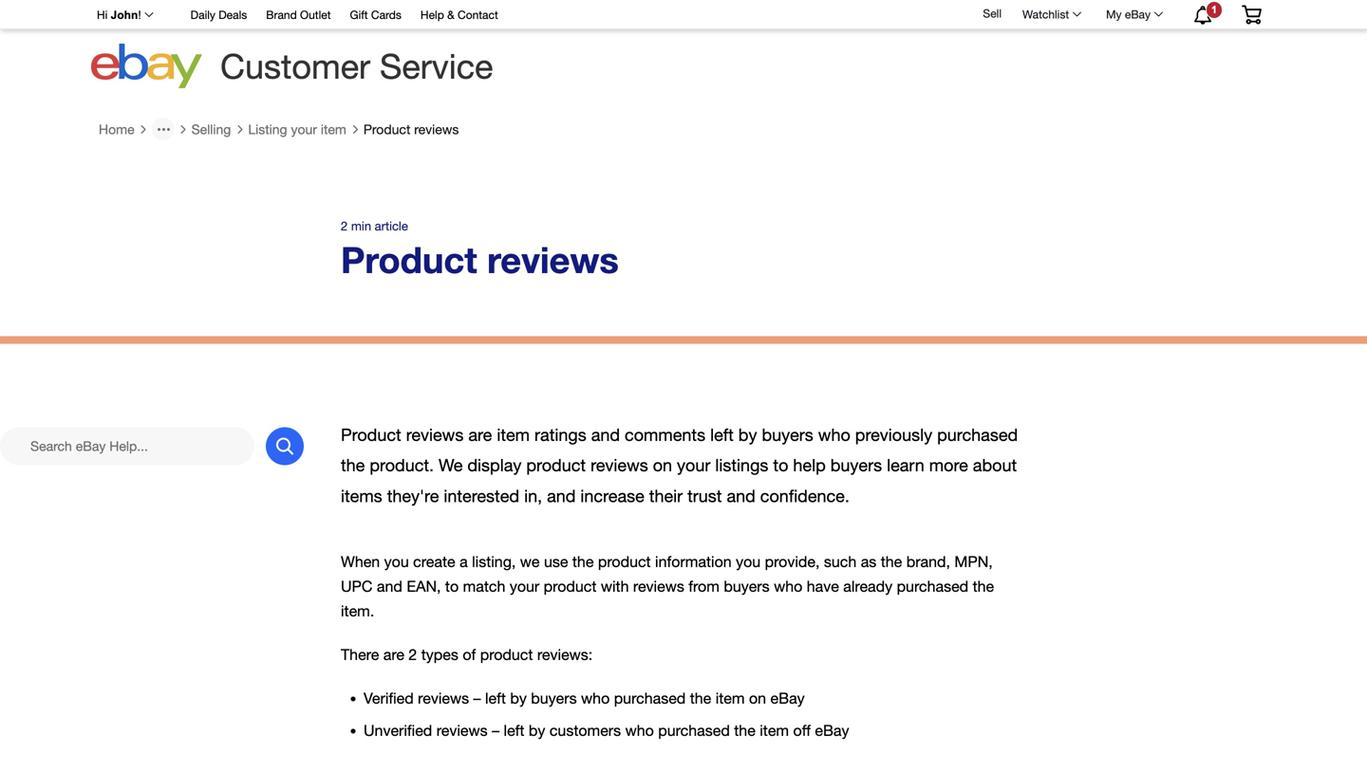 Task type: describe. For each thing, give the bounding box(es) containing it.
the down mpn,
[[973, 578, 994, 596]]

sell link
[[974, 7, 1010, 20]]

purchased inside product reviews are item ratings and comments left by buyers who previously purchased the product. we display product reviews on your listings to help buyers learn more about items they're interested in, and increase their trust and confidence.
[[937, 425, 1018, 445]]

the item for off
[[734, 723, 789, 740]]

2 inside 2 min article product reviews
[[341, 219, 348, 234]]

account navigation
[[86, 0, 1276, 29]]

help & contact link
[[421, 5, 498, 26]]

customers
[[550, 723, 621, 740]]

who up customers
[[581, 690, 610, 708]]

product reviews main content
[[0, 110, 1367, 772]]

brand,
[[906, 553, 950, 571]]

have
[[807, 578, 839, 596]]

1 vertical spatial are
[[383, 647, 404, 664]]

product reviews link
[[363, 121, 459, 137]]

customer service banner
[[86, 0, 1276, 95]]

1 button
[[1177, 1, 1227, 28]]

ebay for unverified reviews – left by customers who purchased the item off ebay
[[815, 723, 849, 740]]

in,
[[524, 486, 542, 506]]

we
[[520, 553, 540, 571]]

min
[[351, 219, 371, 234]]

there are 2 types of product reviews:
[[341, 647, 593, 664]]

1
[[1211, 4, 1217, 16]]

and right ratings
[[591, 425, 620, 445]]

by for unverified reviews – left by customers who purchased the item off ebay
[[529, 723, 545, 740]]

– for buyers
[[473, 690, 481, 708]]

already
[[843, 578, 893, 596]]

they're
[[387, 486, 439, 506]]

the inside product reviews are item ratings and comments left by buyers who previously purchased the product. we display product reviews on your listings to help buyers learn more about items they're interested in, and increase their trust and confidence.
[[341, 456, 365, 476]]

outlet
[[300, 8, 331, 21]]

0 horizontal spatial item
[[321, 121, 346, 137]]

by inside product reviews are item ratings and comments left by buyers who previously purchased the product. we display product reviews on your listings to help buyers learn more about items they're interested in, and increase their trust and confidence.
[[738, 425, 757, 445]]

reviews:
[[537, 647, 593, 664]]

deals
[[219, 8, 247, 21]]

left inside product reviews are item ratings and comments left by buyers who previously purchased the product. we display product reviews on your listings to help buyers learn more about items they're interested in, and increase their trust and confidence.
[[710, 425, 734, 445]]

customer
[[220, 46, 370, 86]]

on inside product reviews are item ratings and comments left by buyers who previously purchased the product. we display product reviews on your listings to help buyers learn more about items they're interested in, and increase their trust and confidence.
[[653, 456, 672, 476]]

listing
[[248, 121, 287, 137]]

your inside when you create a listing, we use the product information you provide, such as the brand, mpn, upc and ean, to match your product with reviews from buyers who have already purchased the item.
[[510, 578, 539, 596]]

increase
[[580, 486, 644, 506]]

buyers right "help" on the right bottom of the page
[[830, 456, 882, 476]]

provide,
[[765, 553, 820, 571]]

item.
[[341, 603, 374, 620]]

watchlist link
[[1012, 3, 1090, 26]]

who right customers
[[625, 723, 654, 740]]

selling
[[191, 121, 231, 137]]

more
[[929, 456, 968, 476]]

daily
[[191, 8, 215, 21]]

buyers inside when you create a listing, we use the product information you provide, such as the brand, mpn, upc and ean, to match your product with reviews from buyers who have already purchased the item.
[[724, 578, 770, 596]]

purchased inside when you create a listing, we use the product information you provide, such as the brand, mpn, upc and ean, to match your product with reviews from buyers who have already purchased the item.
[[897, 578, 969, 596]]

listings to
[[715, 456, 788, 476]]

2 you from the left
[[736, 553, 761, 571]]

items
[[341, 486, 382, 506]]

information
[[655, 553, 732, 571]]

2 min article product reviews
[[341, 219, 619, 281]]

product down use
[[544, 578, 597, 596]]

learn
[[887, 456, 924, 476]]

sell
[[983, 7, 1002, 20]]

your inside product reviews are item ratings and comments left by buyers who previously purchased the product. we display product reviews on your listings to help buyers learn more about items they're interested in, and increase their trust and confidence.
[[677, 456, 711, 476]]

daily deals
[[191, 8, 247, 21]]

as
[[861, 553, 877, 571]]

ean,
[[407, 578, 441, 596]]

upc
[[341, 578, 373, 596]]

home link
[[99, 121, 134, 137]]

&
[[447, 8, 454, 21]]

the right use
[[572, 553, 594, 571]]

comments
[[625, 425, 705, 445]]

buyers up customers
[[531, 690, 577, 708]]

1 vertical spatial 2
[[409, 647, 417, 664]]

mpn,
[[955, 553, 993, 571]]

such
[[824, 553, 857, 571]]

my
[[1106, 8, 1122, 21]]

verified reviews – left by buyers who purchased the item on ebay
[[364, 690, 805, 708]]

home
[[99, 121, 134, 137]]

watchlist
[[1022, 8, 1069, 21]]

your shopping cart image
[[1241, 5, 1263, 24]]

who inside when you create a listing, we use the product information you provide, such as the brand, mpn, upc and ean, to match your product with reviews from buyers who have already purchased the item.
[[774, 578, 803, 596]]

brand outlet
[[266, 8, 331, 21]]

types
[[421, 647, 458, 664]]

product.
[[370, 456, 434, 476]]

service
[[380, 46, 493, 86]]

of
[[463, 647, 476, 664]]

ratings
[[535, 425, 586, 445]]

verified
[[364, 690, 414, 708]]

when
[[341, 553, 380, 571]]

hi john !
[[97, 9, 141, 21]]

1 vertical spatial on
[[749, 690, 766, 708]]

and right in,
[[547, 486, 576, 506]]

use
[[544, 553, 568, 571]]

off
[[793, 723, 811, 740]]

article
[[375, 219, 408, 234]]

listing your item link
[[248, 121, 346, 137]]

contact
[[458, 8, 498, 21]]

there
[[341, 647, 379, 664]]

listing,
[[472, 553, 516, 571]]



Task type: vqa. For each thing, say whether or not it's contained in the screenshot.
right eBay
yes



Task type: locate. For each thing, give the bounding box(es) containing it.
ebay right off
[[815, 723, 849, 740]]

you left provide,
[[736, 553, 761, 571]]

match
[[463, 578, 505, 596]]

ebay inside account navigation
[[1125, 8, 1151, 21]]

1 vertical spatial item
[[497, 425, 530, 445]]

on
[[653, 456, 672, 476], [749, 690, 766, 708]]

1 vertical spatial –
[[492, 723, 499, 740]]

your up trust
[[677, 456, 711, 476]]

product for product reviews are item ratings and comments left by buyers who previously purchased the product. we display product reviews on your listings to help buyers learn more about items they're interested in, and increase their trust and confidence.
[[341, 425, 401, 445]]

gift cards link
[[350, 5, 402, 26]]

0 vertical spatial on
[[653, 456, 672, 476]]

0 vertical spatial by
[[738, 425, 757, 445]]

left up listings to
[[710, 425, 734, 445]]

0 horizontal spatial you
[[384, 553, 409, 571]]

ebay right my
[[1125, 8, 1151, 21]]

1 horizontal spatial item
[[497, 425, 530, 445]]

product
[[526, 456, 586, 476], [598, 553, 651, 571], [544, 578, 597, 596], [480, 647, 533, 664]]

a
[[460, 553, 468, 571]]

brand
[[266, 8, 297, 21]]

buyers
[[762, 425, 813, 445], [830, 456, 882, 476], [724, 578, 770, 596], [531, 690, 577, 708]]

the up items
[[341, 456, 365, 476]]

1 horizontal spatial –
[[492, 723, 499, 740]]

2 horizontal spatial by
[[738, 425, 757, 445]]

and inside when you create a listing, we use the product information you provide, such as the brand, mpn, upc and ean, to match your product with reviews from buyers who have already purchased the item.
[[377, 578, 402, 596]]

listing your item
[[248, 121, 346, 137]]

2 left the min
[[341, 219, 348, 234]]

the right as
[[881, 553, 902, 571]]

who inside product reviews are item ratings and comments left by buyers who previously purchased the product. we display product reviews on your listings to help buyers learn more about items they're interested in, and increase their trust and confidence.
[[818, 425, 850, 445]]

2
[[341, 219, 348, 234], [409, 647, 417, 664]]

the item
[[690, 690, 745, 708], [734, 723, 789, 740]]

1 vertical spatial your
[[677, 456, 711, 476]]

0 horizontal spatial 2
[[341, 219, 348, 234]]

selling link
[[191, 121, 231, 137]]

product inside product reviews are item ratings and comments left by buyers who previously purchased the product. we display product reviews on your listings to help buyers learn more about items they're interested in, and increase their trust and confidence.
[[341, 425, 401, 445]]

0 horizontal spatial on
[[653, 456, 672, 476]]

0 vertical spatial 2
[[341, 219, 348, 234]]

product for product reviews
[[363, 121, 410, 137]]

0 vertical spatial product
[[363, 121, 410, 137]]

to
[[445, 578, 459, 596]]

product inside product reviews are item ratings and comments left by buyers who previously purchased the product. we display product reviews on your listings to help buyers learn more about items they're interested in, and increase their trust and confidence.
[[526, 456, 586, 476]]

the
[[341, 456, 365, 476], [572, 553, 594, 571], [881, 553, 902, 571], [973, 578, 994, 596]]

gift cards
[[350, 8, 402, 21]]

0 vertical spatial item
[[321, 121, 346, 137]]

my ebay link
[[1096, 3, 1172, 26]]

by left customers
[[529, 723, 545, 740]]

display
[[467, 456, 522, 476]]

1 vertical spatial by
[[510, 690, 527, 708]]

you right when
[[384, 553, 409, 571]]

hi
[[97, 9, 108, 21]]

– for customers
[[492, 723, 499, 740]]

1 horizontal spatial your
[[510, 578, 539, 596]]

customer service
[[220, 46, 493, 86]]

1 horizontal spatial 2
[[409, 647, 417, 664]]

0 horizontal spatial are
[[383, 647, 404, 664]]

product down customer service
[[363, 121, 410, 137]]

reviews
[[414, 121, 459, 137], [487, 238, 619, 281], [406, 425, 464, 445], [591, 456, 648, 476], [633, 578, 684, 596], [418, 690, 469, 708], [436, 723, 488, 740]]

buyers right from
[[724, 578, 770, 596]]

my ebay
[[1106, 8, 1151, 21]]

who down provide,
[[774, 578, 803, 596]]

your
[[291, 121, 317, 137], [677, 456, 711, 476], [510, 578, 539, 596]]

john
[[111, 9, 138, 21]]

1 vertical spatial left
[[485, 690, 506, 708]]

create
[[413, 553, 455, 571]]

0 vertical spatial left
[[710, 425, 734, 445]]

– down there are 2 types of product reviews: on the left of page
[[492, 723, 499, 740]]

product down ratings
[[526, 456, 586, 476]]

are
[[468, 425, 492, 445], [383, 647, 404, 664]]

are up display
[[468, 425, 492, 445]]

1 horizontal spatial ebay
[[815, 723, 849, 740]]

2 vertical spatial ebay
[[815, 723, 849, 740]]

by down there are 2 types of product reviews: on the left of page
[[510, 690, 527, 708]]

help & contact
[[421, 8, 498, 21]]

product up the with
[[598, 553, 651, 571]]

product reviews are item ratings and comments left by buyers who previously purchased the product. we display product reviews on your listings to help buyers learn more about items they're interested in, and increase their trust and confidence.
[[341, 425, 1018, 506]]

1 vertical spatial the item
[[734, 723, 789, 740]]

and
[[591, 425, 620, 445], [547, 486, 576, 506], [727, 486, 756, 506], [377, 578, 402, 596]]

and down listings to
[[727, 486, 756, 506]]

previously
[[855, 425, 932, 445]]

we
[[439, 456, 463, 476]]

2 horizontal spatial your
[[677, 456, 711, 476]]

1 horizontal spatial you
[[736, 553, 761, 571]]

reviews inside 2 min article product reviews
[[487, 238, 619, 281]]

1 you from the left
[[384, 553, 409, 571]]

are right there
[[383, 647, 404, 664]]

left for buyers
[[485, 690, 506, 708]]

by for verified reviews – left by buyers who purchased the item on ebay
[[510, 690, 527, 708]]

1 vertical spatial product
[[341, 238, 477, 281]]

by up listings to
[[738, 425, 757, 445]]

left
[[710, 425, 734, 445], [485, 690, 506, 708], [504, 723, 524, 740]]

1 vertical spatial ebay
[[770, 690, 805, 708]]

trust
[[687, 486, 722, 506]]

2 left types at the left bottom of the page
[[409, 647, 417, 664]]

0 vertical spatial the item
[[690, 690, 745, 708]]

Search eBay Help... text field
[[0, 428, 254, 466]]

2 vertical spatial product
[[341, 425, 401, 445]]

interested
[[444, 486, 519, 506]]

0 vertical spatial ebay
[[1125, 8, 1151, 21]]

reviews inside when you create a listing, we use the product information you provide, such as the brand, mpn, upc and ean, to match your product with reviews from buyers who have already purchased the item.
[[633, 578, 684, 596]]

unverified reviews – left by customers who purchased the item off ebay
[[364, 723, 849, 740]]

left left customers
[[504, 723, 524, 740]]

help
[[421, 8, 444, 21]]

0 vertical spatial are
[[468, 425, 492, 445]]

–
[[473, 690, 481, 708], [492, 723, 499, 740]]

who
[[818, 425, 850, 445], [774, 578, 803, 596], [581, 690, 610, 708], [625, 723, 654, 740]]

their
[[649, 486, 683, 506]]

by
[[738, 425, 757, 445], [510, 690, 527, 708], [529, 723, 545, 740]]

from
[[689, 578, 720, 596]]

brand outlet link
[[266, 5, 331, 26]]

ebay
[[1125, 8, 1151, 21], [770, 690, 805, 708], [815, 723, 849, 740]]

cards
[[371, 8, 402, 21]]

1 horizontal spatial are
[[468, 425, 492, 445]]

0 horizontal spatial by
[[510, 690, 527, 708]]

unverified
[[364, 723, 432, 740]]

product right of
[[480, 647, 533, 664]]

daily deals link
[[191, 5, 247, 26]]

0 vertical spatial your
[[291, 121, 317, 137]]

who up "help" on the right bottom of the page
[[818, 425, 850, 445]]

gift
[[350, 8, 368, 21]]

and right upc
[[377, 578, 402, 596]]

0 horizontal spatial –
[[473, 690, 481, 708]]

2 vertical spatial left
[[504, 723, 524, 740]]

are inside product reviews are item ratings and comments left by buyers who previously purchased the product. we display product reviews on your listings to help buyers learn more about items they're interested in, and increase their trust and confidence.
[[468, 425, 492, 445]]

1 horizontal spatial on
[[749, 690, 766, 708]]

item
[[321, 121, 346, 137], [497, 425, 530, 445]]

2 vertical spatial your
[[510, 578, 539, 596]]

buyers up "help" on the right bottom of the page
[[762, 425, 813, 445]]

2 vertical spatial by
[[529, 723, 545, 740]]

about
[[973, 456, 1017, 476]]

help
[[793, 456, 826, 476]]

confidence.
[[760, 486, 850, 506]]

2 horizontal spatial ebay
[[1125, 8, 1151, 21]]

product down article
[[341, 238, 477, 281]]

with
[[601, 578, 629, 596]]

product inside 2 min article product reviews
[[341, 238, 477, 281]]

1 horizontal spatial by
[[529, 723, 545, 740]]

product reviews
[[363, 121, 459, 137]]

your right listing
[[291, 121, 317, 137]]

product
[[363, 121, 410, 137], [341, 238, 477, 281], [341, 425, 401, 445]]

your down we
[[510, 578, 539, 596]]

product up the product.
[[341, 425, 401, 445]]

left down there are 2 types of product reviews: on the left of page
[[485, 690, 506, 708]]

0 horizontal spatial ebay
[[770, 690, 805, 708]]

ebay up off
[[770, 690, 805, 708]]

item up display
[[497, 425, 530, 445]]

left for customers
[[504, 723, 524, 740]]

item inside product reviews are item ratings and comments left by buyers who previously purchased the product. we display product reviews on your listings to help buyers learn more about items they're interested in, and increase their trust and confidence.
[[497, 425, 530, 445]]

the item for on
[[690, 690, 745, 708]]

0 vertical spatial –
[[473, 690, 481, 708]]

when you create a listing, we use the product information you provide, such as the brand, mpn, upc and ean, to match your product with reviews from buyers who have already purchased the item.
[[341, 553, 994, 620]]

ebay for verified reviews – left by buyers who purchased the item on ebay
[[770, 690, 805, 708]]

item right listing
[[321, 121, 346, 137]]

0 horizontal spatial your
[[291, 121, 317, 137]]

!
[[138, 9, 141, 21]]

– down of
[[473, 690, 481, 708]]



